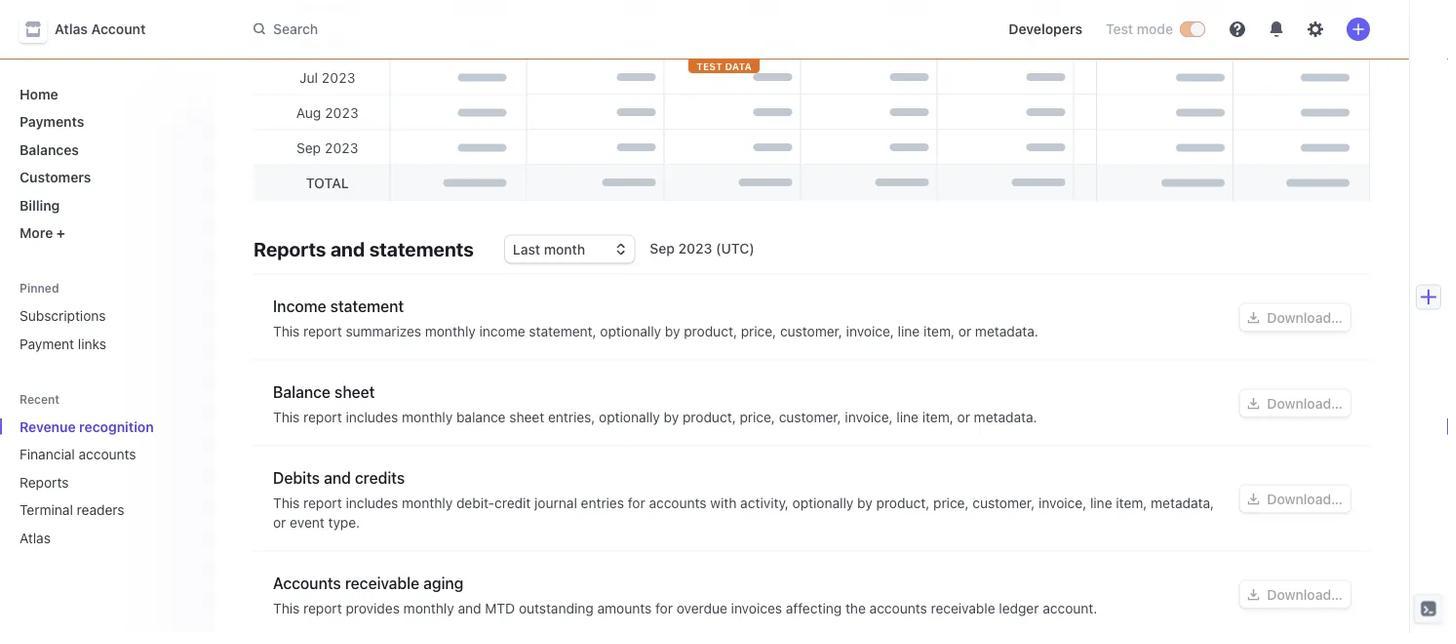 Task type: describe. For each thing, give the bounding box(es) containing it.
recent
[[20, 392, 60, 406]]

aug
[[296, 104, 321, 120]]

sep 2023
[[297, 140, 359, 156]]

monthly inside debits and credits this report includes monthly debit-credit journal entries for accounts with activity, optionally by product, price, customer, invoice, line item, metadata, or event type.
[[402, 495, 453, 511]]

reports and statements
[[254, 238, 474, 261]]

1 vertical spatial receivable
[[931, 600, 996, 616]]

by inside debits and credits this report includes monthly debit-credit journal entries for accounts with activity, optionally by product, price, customer, invoice, line item, metadata, or event type.
[[858, 495, 873, 511]]

pinned
[[20, 281, 59, 295]]

terminal
[[20, 502, 73, 518]]

reports link
[[12, 466, 172, 498]]

entries,
[[548, 409, 595, 425]]

accounts receivable aging this report provides monthly and mtd outstanding amounts for overdue invoices affecting the accounts receivable ledger account.
[[273, 574, 1098, 616]]

payment links
[[20, 336, 106, 352]]

2023 for sep 2023
[[325, 140, 359, 156]]

monthly inside accounts receivable aging this report provides monthly and mtd outstanding amounts for overdue invoices affecting the accounts receivable ledger account.
[[404, 600, 454, 616]]

product, inside income statement this report summarizes monthly income statement, optionally by product, price, customer, invoice, line item, or metadata.
[[684, 323, 738, 339]]

report inside debits and credits this report includes monthly debit-credit journal entries for accounts with activity, optionally by product, price, customer, invoice, line item, metadata, or event type.
[[304, 495, 342, 511]]

terminal readers
[[20, 502, 124, 518]]

download… button for income statement
[[1240, 304, 1351, 331]]

line inside debits and credits this report includes monthly debit-credit journal entries for accounts with activity, optionally by product, price, customer, invoice, line item, metadata, or event type.
[[1091, 495, 1113, 511]]

account
[[91, 21, 146, 37]]

help image
[[1230, 21, 1246, 37]]

2023 for sep 2023 (utc)
[[679, 240, 713, 256]]

income statement this report summarizes monthly income statement, optionally by product, price, customer, invoice, line item, or metadata.
[[273, 297, 1039, 339]]

developers
[[1009, 21, 1083, 37]]

or inside income statement this report summarizes monthly income statement, optionally by product, price, customer, invoice, line item, or metadata.
[[959, 323, 972, 339]]

report inside balance sheet this report includes monthly balance sheet entries, optionally by product, price, customer, invoice, line item, or metadata.
[[304, 409, 342, 425]]

reports for reports
[[20, 474, 69, 490]]

download… for debits and credits
[[1268, 491, 1344, 507]]

revenue recognition
[[20, 419, 154, 435]]

svg image for accounts receivable aging
[[1248, 589, 1260, 601]]

download… for income statement
[[1268, 309, 1344, 325]]

pinned navigation links element
[[12, 280, 199, 360]]

provides
[[346, 600, 400, 616]]

this inside balance sheet this report includes monthly balance sheet entries, optionally by product, price, customer, invoice, line item, or metadata.
[[273, 409, 300, 425]]

download… button for accounts receivable aging
[[1240, 581, 1351, 608]]

invoice, inside income statement this report summarizes monthly income statement, optionally by product, price, customer, invoice, line item, or metadata.
[[847, 323, 895, 339]]

statements
[[369, 238, 474, 261]]

payments
[[20, 114, 84, 130]]

svg image
[[1248, 312, 1260, 324]]

report inside accounts receivable aging this report provides monthly and mtd outstanding amounts for overdue invoices affecting the accounts receivable ledger account.
[[304, 600, 342, 616]]

0 horizontal spatial sheet
[[335, 382, 375, 401]]

recent navigation links element
[[0, 391, 215, 554]]

subscriptions link
[[12, 300, 199, 332]]

revenue
[[20, 419, 76, 435]]

jun
[[297, 34, 320, 50]]

accounts inside debits and credits this report includes monthly debit-credit journal entries for accounts with activity, optionally by product, price, customer, invoice, line item, metadata, or event type.
[[649, 495, 707, 511]]

overdue
[[677, 600, 728, 616]]

reports for reports and statements
[[254, 238, 326, 261]]

atlas for atlas
[[20, 530, 51, 546]]

sep for sep 2023
[[297, 140, 321, 156]]

developers link
[[1001, 14, 1091, 45]]

aug 2023
[[296, 104, 359, 120]]

atlas link
[[12, 522, 172, 554]]

optionally inside income statement this report summarizes monthly income statement, optionally by product, price, customer, invoice, line item, or metadata.
[[600, 323, 662, 339]]

2023 for jul 2023
[[322, 69, 356, 85]]

price, inside balance sheet this report includes monthly balance sheet entries, optionally by product, price, customer, invoice, line item, or metadata.
[[740, 409, 776, 425]]

accounts inside financial accounts link
[[79, 446, 136, 462]]

statement
[[330, 297, 404, 315]]

test mode
[[1106, 21, 1174, 37]]

activity,
[[741, 495, 789, 511]]

total
[[306, 175, 349, 191]]

home
[[20, 86, 58, 102]]

balances link
[[12, 134, 199, 165]]

billing
[[20, 197, 60, 213]]

metadata,
[[1151, 495, 1215, 511]]

metadata. inside income statement this report summarizes monthly income statement, optionally by product, price, customer, invoice, line item, or metadata.
[[976, 323, 1039, 339]]

0 horizontal spatial receivable
[[345, 574, 420, 592]]

readers
[[77, 502, 124, 518]]

item, inside income statement this report summarizes monthly income statement, optionally by product, price, customer, invoice, line item, or metadata.
[[924, 323, 955, 339]]

the
[[846, 600, 866, 616]]

more +
[[20, 225, 65, 241]]

amounts
[[598, 600, 652, 616]]

core navigation links element
[[12, 78, 199, 249]]

financial accounts link
[[12, 439, 172, 470]]

statement,
[[529, 323, 597, 339]]

for for debits and credits
[[628, 495, 646, 511]]

2023 for jun 2023
[[324, 34, 358, 50]]

aging
[[424, 574, 464, 592]]

and for reports
[[331, 238, 365, 261]]

with
[[711, 495, 737, 511]]

download… button for debits and credits
[[1240, 485, 1351, 513]]

debit-
[[457, 495, 495, 511]]

or inside balance sheet this report includes monthly balance sheet entries, optionally by product, price, customer, invoice, line item, or metadata.
[[958, 409, 971, 425]]

test data
[[697, 60, 752, 72]]

credits
[[355, 468, 405, 487]]

this inside debits and credits this report includes monthly debit-credit journal entries for accounts with activity, optionally by product, price, customer, invoice, line item, metadata, or event type.
[[273, 495, 300, 511]]

invoices
[[731, 600, 783, 616]]

atlas account button
[[20, 16, 165, 43]]

jul 2023
[[300, 69, 356, 85]]

balances
[[20, 141, 79, 158]]

includes inside balance sheet this report includes monthly balance sheet entries, optionally by product, price, customer, invoice, line item, or metadata.
[[346, 409, 398, 425]]

svg image for debits and credits
[[1248, 493, 1260, 505]]

balance sheet this report includes monthly balance sheet entries, optionally by product, price, customer, invoice, line item, or metadata.
[[273, 382, 1038, 425]]

entries
[[581, 495, 624, 511]]

credit
[[495, 495, 531, 511]]

customers link
[[12, 161, 199, 193]]

download… button for balance sheet
[[1240, 390, 1351, 417]]

balance
[[457, 409, 506, 425]]

income
[[273, 297, 327, 315]]

recognition
[[79, 419, 154, 435]]

jul
[[300, 69, 318, 85]]

product, inside balance sheet this report includes monthly balance sheet entries, optionally by product, price, customer, invoice, line item, or metadata.
[[683, 409, 736, 425]]

(utc)
[[716, 240, 755, 256]]

payments link
[[12, 106, 199, 138]]

data
[[725, 60, 752, 72]]

price, inside income statement this report summarizes monthly income statement, optionally by product, price, customer, invoice, line item, or metadata.
[[741, 323, 777, 339]]



Task type: locate. For each thing, give the bounding box(es) containing it.
Search text field
[[242, 11, 792, 47]]

report down accounts
[[304, 600, 342, 616]]

monthly left balance
[[402, 409, 453, 425]]

1 horizontal spatial reports
[[254, 238, 326, 261]]

Search search field
[[242, 11, 792, 47]]

sep up income statement this report summarizes monthly income statement, optionally by product, price, customer, invoice, line item, or metadata.
[[650, 240, 675, 256]]

debits
[[273, 468, 320, 487]]

terminal readers link
[[12, 494, 172, 526]]

0 vertical spatial atlas
[[55, 21, 88, 37]]

2 vertical spatial customer,
[[973, 495, 1035, 511]]

reports
[[254, 238, 326, 261], [20, 474, 69, 490]]

0 vertical spatial optionally
[[600, 323, 662, 339]]

this
[[273, 323, 300, 339], [273, 409, 300, 425], [273, 495, 300, 511], [273, 600, 300, 616]]

accounts
[[273, 574, 341, 592]]

atlas
[[55, 21, 88, 37], [20, 530, 51, 546]]

atlas for atlas account
[[55, 21, 88, 37]]

report down income
[[304, 323, 342, 339]]

sep 2023 (utc)
[[650, 240, 755, 256]]

2 vertical spatial and
[[458, 600, 482, 616]]

1 vertical spatial product,
[[683, 409, 736, 425]]

1 vertical spatial price,
[[740, 409, 776, 425]]

line inside income statement this report summarizes monthly income statement, optionally by product, price, customer, invoice, line item, or metadata.
[[898, 323, 920, 339]]

account.
[[1043, 600, 1098, 616]]

1 vertical spatial optionally
[[599, 409, 660, 425]]

2023 up total
[[325, 140, 359, 156]]

4 this from the top
[[273, 600, 300, 616]]

2 report from the top
[[304, 409, 342, 425]]

1 svg image from the top
[[1248, 398, 1260, 409]]

and for debits
[[324, 468, 351, 487]]

item, inside balance sheet this report includes monthly balance sheet entries, optionally by product, price, customer, invoice, line item, or metadata.
[[923, 409, 954, 425]]

download… for balance sheet
[[1268, 395, 1344, 411]]

debits and credits this report includes monthly debit-credit journal entries for accounts with activity, optionally by product, price, customer, invoice, line item, metadata, or event type.
[[273, 468, 1215, 530]]

line
[[898, 323, 920, 339], [897, 409, 919, 425], [1091, 495, 1113, 511]]

1 vertical spatial item,
[[923, 409, 954, 425]]

accounts left with
[[649, 495, 707, 511]]

1 vertical spatial for
[[656, 600, 673, 616]]

report down balance
[[304, 409, 342, 425]]

search
[[273, 21, 318, 37]]

and up statement
[[331, 238, 365, 261]]

receivable
[[345, 574, 420, 592], [931, 600, 996, 616]]

revenue recognition link
[[12, 411, 172, 442]]

reports up income
[[254, 238, 326, 261]]

links
[[78, 336, 106, 352]]

2023 right aug
[[325, 104, 359, 120]]

svg image for balance sheet
[[1248, 398, 1260, 409]]

customers
[[20, 169, 91, 185]]

1 vertical spatial line
[[897, 409, 919, 425]]

this down balance
[[273, 409, 300, 425]]

1 horizontal spatial sheet
[[510, 409, 545, 425]]

metadata. inside balance sheet this report includes monthly balance sheet entries, optionally by product, price, customer, invoice, line item, or metadata.
[[974, 409, 1038, 425]]

0 horizontal spatial atlas
[[20, 530, 51, 546]]

income
[[480, 323, 526, 339]]

billing link
[[12, 189, 199, 221]]

sheet left "entries,"
[[510, 409, 545, 425]]

metadata.
[[976, 323, 1039, 339], [974, 409, 1038, 425]]

0 vertical spatial for
[[628, 495, 646, 511]]

by
[[665, 323, 681, 339], [664, 409, 679, 425], [858, 495, 873, 511]]

2 horizontal spatial accounts
[[870, 600, 928, 616]]

payment links link
[[12, 328, 199, 360]]

4 download… from the top
[[1268, 586, 1344, 602]]

customer, inside income statement this report summarizes monthly income statement, optionally by product, price, customer, invoice, line item, or metadata.
[[781, 323, 843, 339]]

0 vertical spatial accounts
[[79, 446, 136, 462]]

2 download… button from the top
[[1240, 390, 1351, 417]]

1 vertical spatial includes
[[346, 495, 398, 511]]

atlas down terminal
[[20, 530, 51, 546]]

0 vertical spatial svg image
[[1248, 398, 1260, 409]]

1 horizontal spatial accounts
[[649, 495, 707, 511]]

report
[[304, 323, 342, 339], [304, 409, 342, 425], [304, 495, 342, 511], [304, 600, 342, 616]]

monthly left debit-
[[402, 495, 453, 511]]

or inside debits and credits this report includes monthly debit-credit journal entries for accounts with activity, optionally by product, price, customer, invoice, line item, metadata, or event type.
[[273, 514, 286, 530]]

0 vertical spatial metadata.
[[976, 323, 1039, 339]]

0 horizontal spatial for
[[628, 495, 646, 511]]

this down accounts
[[273, 600, 300, 616]]

1 vertical spatial metadata.
[[974, 409, 1038, 425]]

1 vertical spatial atlas
[[20, 530, 51, 546]]

3 report from the top
[[304, 495, 342, 511]]

reports inside recent element
[[20, 474, 69, 490]]

0 vertical spatial sep
[[297, 140, 321, 156]]

includes down credits
[[346, 495, 398, 511]]

price, inside debits and credits this report includes monthly debit-credit journal entries for accounts with activity, optionally by product, price, customer, invoice, line item, metadata, or event type.
[[934, 495, 969, 511]]

type.
[[328, 514, 360, 530]]

optionally right "entries,"
[[599, 409, 660, 425]]

4 report from the top
[[304, 600, 342, 616]]

1 horizontal spatial sep
[[650, 240, 675, 256]]

1 horizontal spatial atlas
[[55, 21, 88, 37]]

optionally inside balance sheet this report includes monthly balance sheet entries, optionally by product, price, customer, invoice, line item, or metadata.
[[599, 409, 660, 425]]

0 vertical spatial line
[[898, 323, 920, 339]]

0 vertical spatial item,
[[924, 323, 955, 339]]

0 vertical spatial invoice,
[[847, 323, 895, 339]]

1 vertical spatial reports
[[20, 474, 69, 490]]

2 vertical spatial optionally
[[793, 495, 854, 511]]

2 svg image from the top
[[1248, 493, 1260, 505]]

2 includes from the top
[[346, 495, 398, 511]]

report inside income statement this report summarizes monthly income statement, optionally by product, price, customer, invoice, line item, or metadata.
[[304, 323, 342, 339]]

1 this from the top
[[273, 323, 300, 339]]

0 horizontal spatial sep
[[297, 140, 321, 156]]

0 vertical spatial reports
[[254, 238, 326, 261]]

2023 for aug 2023
[[325, 104, 359, 120]]

atlas inside button
[[55, 21, 88, 37]]

and inside debits and credits this report includes monthly debit-credit journal entries for accounts with activity, optionally by product, price, customer, invoice, line item, metadata, or event type.
[[324, 468, 351, 487]]

this inside income statement this report summarizes monthly income statement, optionally by product, price, customer, invoice, line item, or metadata.
[[273, 323, 300, 339]]

monthly
[[425, 323, 476, 339], [402, 409, 453, 425], [402, 495, 453, 511], [404, 600, 454, 616]]

3 download… button from the top
[[1240, 485, 1351, 513]]

monthly left income
[[425, 323, 476, 339]]

for left overdue
[[656, 600, 673, 616]]

2 vertical spatial item,
[[1117, 495, 1148, 511]]

or
[[959, 323, 972, 339], [958, 409, 971, 425], [273, 514, 286, 530]]

3 svg image from the top
[[1248, 589, 1260, 601]]

1 vertical spatial sheet
[[510, 409, 545, 425]]

pinned element
[[12, 300, 199, 360]]

2023 left (utc)
[[679, 240, 713, 256]]

1 vertical spatial customer,
[[779, 409, 842, 425]]

balance
[[273, 382, 331, 401]]

this down "debits"
[[273, 495, 300, 511]]

0 vertical spatial and
[[331, 238, 365, 261]]

includes
[[346, 409, 398, 425], [346, 495, 398, 511]]

event
[[290, 514, 325, 530]]

and right "debits"
[[324, 468, 351, 487]]

0 vertical spatial by
[[665, 323, 681, 339]]

0 vertical spatial or
[[959, 323, 972, 339]]

1 download… from the top
[[1268, 309, 1344, 325]]

for inside debits and credits this report includes monthly debit-credit journal entries for accounts with activity, optionally by product, price, customer, invoice, line item, metadata, or event type.
[[628, 495, 646, 511]]

1 vertical spatial and
[[324, 468, 351, 487]]

recent element
[[0, 411, 215, 554]]

reports up terminal
[[20, 474, 69, 490]]

1 vertical spatial accounts
[[649, 495, 707, 511]]

optionally right activity,
[[793, 495, 854, 511]]

outstanding
[[519, 600, 594, 616]]

item,
[[924, 323, 955, 339], [923, 409, 954, 425], [1117, 495, 1148, 511]]

0 vertical spatial receivable
[[345, 574, 420, 592]]

invoice, inside balance sheet this report includes monthly balance sheet entries, optionally by product, price, customer, invoice, line item, or metadata.
[[845, 409, 893, 425]]

this down income
[[273, 323, 300, 339]]

1 horizontal spatial for
[[656, 600, 673, 616]]

includes inside debits and credits this report includes monthly debit-credit journal entries for accounts with activity, optionally by product, price, customer, invoice, line item, metadata, or event type.
[[346, 495, 398, 511]]

monthly inside balance sheet this report includes monthly balance sheet entries, optionally by product, price, customer, invoice, line item, or metadata.
[[402, 409, 453, 425]]

1 vertical spatial svg image
[[1248, 493, 1260, 505]]

2 vertical spatial or
[[273, 514, 286, 530]]

monthly inside income statement this report summarizes monthly income statement, optionally by product, price, customer, invoice, line item, or metadata.
[[425, 323, 476, 339]]

test
[[697, 60, 723, 72]]

sep
[[297, 140, 321, 156], [650, 240, 675, 256]]

by inside balance sheet this report includes monthly balance sheet entries, optionally by product, price, customer, invoice, line item, or metadata.
[[664, 409, 679, 425]]

optionally right statement,
[[600, 323, 662, 339]]

1 report from the top
[[304, 323, 342, 339]]

0 vertical spatial includes
[[346, 409, 398, 425]]

financial
[[20, 446, 75, 462]]

summarizes
[[346, 323, 422, 339]]

and inside accounts receivable aging this report provides monthly and mtd outstanding amounts for overdue invoices affecting the accounts receivable ledger account.
[[458, 600, 482, 616]]

home link
[[12, 78, 199, 110]]

atlas account
[[55, 21, 146, 37]]

0 vertical spatial product,
[[684, 323, 738, 339]]

payment
[[20, 336, 74, 352]]

3 download… from the top
[[1268, 491, 1344, 507]]

sep down aug
[[297, 140, 321, 156]]

line inside balance sheet this report includes monthly balance sheet entries, optionally by product, price, customer, invoice, line item, or metadata.
[[897, 409, 919, 425]]

2 vertical spatial price,
[[934, 495, 969, 511]]

mtd
[[485, 600, 515, 616]]

1 vertical spatial sep
[[650, 240, 675, 256]]

optionally inside debits and credits this report includes monthly debit-credit journal entries for accounts with activity, optionally by product, price, customer, invoice, line item, metadata, or event type.
[[793, 495, 854, 511]]

item, inside debits and credits this report includes monthly debit-credit journal entries for accounts with activity, optionally by product, price, customer, invoice, line item, metadata, or event type.
[[1117, 495, 1148, 511]]

3 this from the top
[[273, 495, 300, 511]]

receivable left ledger
[[931, 600, 996, 616]]

4 download… button from the top
[[1240, 581, 1351, 608]]

for for accounts receivable aging
[[656, 600, 673, 616]]

includes up credits
[[346, 409, 398, 425]]

settings image
[[1308, 21, 1324, 37]]

mode
[[1137, 21, 1174, 37]]

2 vertical spatial by
[[858, 495, 873, 511]]

journal
[[535, 495, 577, 511]]

download…
[[1268, 309, 1344, 325], [1268, 395, 1344, 411], [1268, 491, 1344, 507], [1268, 586, 1344, 602]]

affecting
[[786, 600, 842, 616]]

customer, inside balance sheet this report includes monthly balance sheet entries, optionally by product, price, customer, invoice, line item, or metadata.
[[779, 409, 842, 425]]

and left mtd
[[458, 600, 482, 616]]

0 vertical spatial customer,
[[781, 323, 843, 339]]

more
[[20, 225, 53, 241]]

2 vertical spatial line
[[1091, 495, 1113, 511]]

by inside income statement this report summarizes monthly income statement, optionally by product, price, customer, invoice, line item, or metadata.
[[665, 323, 681, 339]]

0 horizontal spatial reports
[[20, 474, 69, 490]]

2 vertical spatial svg image
[[1248, 589, 1260, 601]]

2023 right jun
[[324, 34, 358, 50]]

1 vertical spatial by
[[664, 409, 679, 425]]

and
[[331, 238, 365, 261], [324, 468, 351, 487], [458, 600, 482, 616]]

download… button
[[1240, 304, 1351, 331], [1240, 390, 1351, 417], [1240, 485, 1351, 513], [1240, 581, 1351, 608]]

2 download… from the top
[[1268, 395, 1344, 411]]

0 vertical spatial price,
[[741, 323, 777, 339]]

monthly down aging
[[404, 600, 454, 616]]

svg image
[[1248, 398, 1260, 409], [1248, 493, 1260, 505], [1248, 589, 1260, 601]]

2 this from the top
[[273, 409, 300, 425]]

0 vertical spatial sheet
[[335, 382, 375, 401]]

product, inside debits and credits this report includes monthly debit-credit journal entries for accounts with activity, optionally by product, price, customer, invoice, line item, metadata, or event type.
[[877, 495, 930, 511]]

financial accounts
[[20, 446, 136, 462]]

1 includes from the top
[[346, 409, 398, 425]]

test
[[1106, 21, 1134, 37]]

jun 2023
[[297, 34, 358, 50]]

sheet right balance
[[335, 382, 375, 401]]

download… for accounts receivable aging
[[1268, 586, 1344, 602]]

ledger
[[999, 600, 1040, 616]]

2 vertical spatial accounts
[[870, 600, 928, 616]]

1 vertical spatial or
[[958, 409, 971, 425]]

1 horizontal spatial receivable
[[931, 600, 996, 616]]

2 vertical spatial product,
[[877, 495, 930, 511]]

2023
[[324, 34, 358, 50], [322, 69, 356, 85], [325, 104, 359, 120], [325, 140, 359, 156], [679, 240, 713, 256]]

subscriptions
[[20, 308, 106, 324]]

this inside accounts receivable aging this report provides monthly and mtd outstanding amounts for overdue invoices affecting the accounts receivable ledger account.
[[273, 600, 300, 616]]

for inside accounts receivable aging this report provides monthly and mtd outstanding amounts for overdue invoices affecting the accounts receivable ledger account.
[[656, 600, 673, 616]]

0 horizontal spatial accounts
[[79, 446, 136, 462]]

report up event
[[304, 495, 342, 511]]

receivable up provides at bottom
[[345, 574, 420, 592]]

1 vertical spatial invoice,
[[845, 409, 893, 425]]

sheet
[[335, 382, 375, 401], [510, 409, 545, 425]]

customer, inside debits and credits this report includes monthly debit-credit journal entries for accounts with activity, optionally by product, price, customer, invoice, line item, metadata, or event type.
[[973, 495, 1035, 511]]

atlas inside recent element
[[20, 530, 51, 546]]

accounts
[[79, 446, 136, 462], [649, 495, 707, 511], [870, 600, 928, 616]]

sep for sep 2023 (utc)
[[650, 240, 675, 256]]

2 vertical spatial invoice,
[[1039, 495, 1087, 511]]

for right entries
[[628, 495, 646, 511]]

2023 right jul
[[322, 69, 356, 85]]

accounts right the at the right of page
[[870, 600, 928, 616]]

1 download… button from the top
[[1240, 304, 1351, 331]]

atlas left account
[[55, 21, 88, 37]]

accounts inside accounts receivable aging this report provides monthly and mtd outstanding amounts for overdue invoices affecting the accounts receivable ledger account.
[[870, 600, 928, 616]]

invoice, inside debits and credits this report includes monthly debit-credit journal entries for accounts with activity, optionally by product, price, customer, invoice, line item, metadata, or event type.
[[1039, 495, 1087, 511]]

+
[[57, 225, 65, 241]]

accounts down recognition
[[79, 446, 136, 462]]

customer,
[[781, 323, 843, 339], [779, 409, 842, 425], [973, 495, 1035, 511]]



Task type: vqa. For each thing, say whether or not it's contained in the screenshot.
'edit pins' image
no



